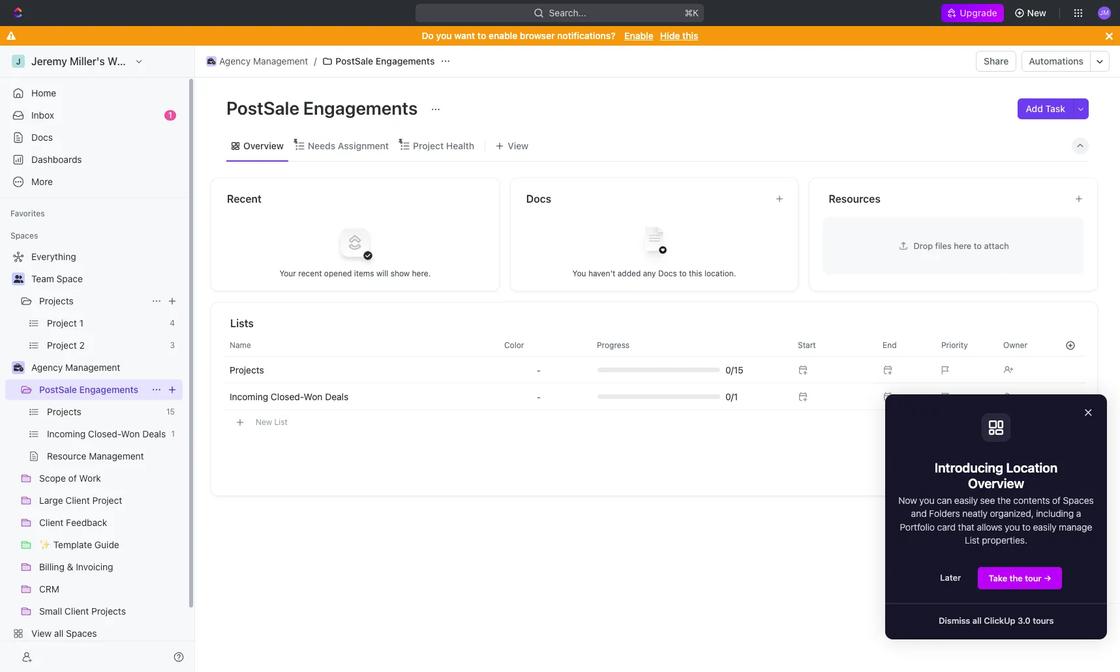 Task type: describe. For each thing, give the bounding box(es) containing it.
guide
[[95, 540, 119, 551]]

view all spaces link
[[5, 624, 180, 645]]

allows
[[977, 522, 1003, 533]]

scope of work link
[[39, 469, 180, 490]]

name button
[[225, 335, 497, 356]]

agency management inside tree
[[31, 362, 120, 373]]

0 vertical spatial postsale engagements
[[336, 55, 435, 67]]

later button
[[930, 567, 972, 590]]

0 vertical spatial overview
[[243, 140, 284, 151]]

projects up resource
[[47, 407, 81, 418]]

take the tour →
[[989, 574, 1052, 584]]

large
[[39, 495, 63, 507]]

add
[[1026, 103, 1044, 114]]

1 vertical spatial postsale
[[226, 97, 300, 119]]

neatly
[[963, 509, 988, 520]]

priority
[[942, 340, 968, 350]]

properties.
[[983, 535, 1028, 546]]

0 horizontal spatial agency management link
[[31, 358, 180, 379]]

tour
[[1026, 574, 1042, 584]]

jeremy miller's workspace, , element
[[12, 55, 25, 68]]

won for incoming closed-won deals 1
[[121, 429, 140, 440]]

take the tour → button
[[978, 567, 1063, 591]]

drop files here to attach
[[914, 241, 1010, 251]]

tours
[[1033, 616, 1054, 627]]

1 inside "incoming closed-won deals 1"
[[171, 429, 175, 439]]

favorites button
[[5, 206, 50, 222]]

2 horizontal spatial you
[[1005, 522, 1021, 533]]

needs
[[308, 140, 336, 151]]

2 vertical spatial management
[[89, 451, 144, 462]]

project 1
[[47, 318, 83, 329]]

search...
[[550, 7, 587, 18]]

3.0
[[1018, 616, 1031, 627]]

a
[[1077, 509, 1082, 520]]

postsale engagements inside sidebar navigation
[[39, 384, 138, 396]]

can
[[937, 495, 953, 507]]

notifications?
[[558, 30, 616, 41]]

1 vertical spatial postsale engagements
[[226, 97, 422, 119]]

list inside new list button
[[274, 417, 288, 427]]

owner button
[[996, 335, 1055, 356]]

new list
[[256, 417, 288, 427]]

business time image
[[207, 58, 216, 65]]

resource management link
[[47, 446, 180, 467]]

that
[[959, 522, 975, 533]]

take
[[989, 574, 1008, 584]]

end
[[883, 340, 897, 350]]

project for project 1
[[47, 318, 77, 329]]

start
[[798, 340, 816, 350]]

portfolio
[[900, 522, 935, 533]]

won for incoming closed-won deals
[[304, 391, 323, 402]]

introducing
[[935, 461, 1004, 476]]

small client projects
[[39, 606, 126, 617]]

clickup
[[985, 616, 1016, 627]]

the inside take the tour → button
[[1010, 574, 1023, 584]]

/
[[314, 55, 317, 67]]

small client projects link
[[39, 602, 180, 623]]

1 vertical spatial projects link
[[230, 365, 264, 376]]

add task button
[[1019, 99, 1074, 119]]

crm
[[39, 584, 59, 595]]

view for view all spaces
[[31, 629, 52, 640]]

view all spaces
[[31, 629, 97, 640]]

incoming for incoming closed-won deals 1
[[47, 429, 86, 440]]

0 horizontal spatial you
[[436, 30, 452, 41]]

3
[[170, 341, 175, 351]]

dropdown menu image for 0/15
[[537, 365, 541, 376]]

sidebar navigation
[[0, 46, 198, 673]]

resources
[[829, 193, 881, 205]]

needs assignment link
[[305, 137, 389, 155]]

contents
[[1014, 495, 1051, 507]]

location
[[1007, 461, 1058, 476]]

here
[[954, 241, 972, 251]]

lists
[[230, 318, 254, 330]]

do
[[422, 30, 434, 41]]

0 horizontal spatial spaces
[[10, 231, 38, 241]]

needs assignment
[[308, 140, 389, 151]]

4
[[170, 319, 175, 328]]

haven't
[[589, 269, 616, 278]]

0 horizontal spatial easily
[[955, 495, 978, 507]]

of inside sidebar navigation
[[68, 473, 77, 484]]

team space link
[[31, 269, 180, 290]]

0/1
[[726, 391, 738, 402]]

2 horizontal spatial postsale
[[336, 55, 373, 67]]

0 vertical spatial agency
[[219, 55, 251, 67]]

1 vertical spatial this
[[689, 269, 703, 278]]

billing
[[39, 562, 65, 573]]

drop
[[914, 241, 933, 251]]

projects down name in the bottom left of the page
[[230, 365, 264, 376]]

incoming closed-won deals 1
[[47, 429, 175, 440]]

spaces inside 'link'
[[66, 629, 97, 640]]

do you want to enable browser notifications? enable hide this
[[422, 30, 699, 41]]

1 horizontal spatial easily
[[1034, 522, 1057, 533]]

project for project 2
[[47, 340, 77, 351]]

1 vertical spatial docs
[[527, 193, 552, 205]]

client for small
[[65, 606, 89, 617]]

agency inside sidebar navigation
[[31, 362, 63, 373]]

client feedback
[[39, 518, 107, 529]]

✨ template guide
[[39, 540, 119, 551]]

including
[[1037, 509, 1075, 520]]

start button
[[790, 335, 875, 356]]

introducing location overview now you can easily see the contents of spaces and folders neatly organized, including a portfolio card that allows you to easily manage list properties.
[[899, 461, 1097, 546]]

✨ template guide link
[[39, 535, 180, 556]]

will
[[377, 269, 389, 278]]

later
[[941, 573, 962, 584]]

1 vertical spatial management
[[65, 362, 120, 373]]

0 horizontal spatial incoming closed-won deals link
[[47, 424, 166, 445]]

2 horizontal spatial docs
[[659, 269, 677, 278]]

closed- for incoming closed-won deals 1
[[88, 429, 121, 440]]

want
[[454, 30, 475, 41]]

⌘k
[[685, 7, 699, 18]]

home
[[31, 87, 56, 99]]

0 vertical spatial engagements
[[376, 55, 435, 67]]

projects down crm link
[[91, 606, 126, 617]]

project for project health
[[413, 140, 444, 151]]

dashboards link
[[5, 149, 183, 170]]

dismiss all clickup 3.0 tours
[[939, 616, 1054, 627]]

progress
[[597, 340, 630, 350]]

0 vertical spatial postsale engagements link
[[319, 54, 438, 69]]

all for view
[[54, 629, 63, 640]]

view button
[[491, 137, 533, 155]]

resources button
[[829, 191, 1065, 207]]

docs inside sidebar navigation
[[31, 132, 53, 143]]

manage
[[1059, 522, 1093, 533]]

all for dismiss
[[973, 616, 982, 627]]

recent
[[227, 193, 262, 205]]

client for large
[[66, 495, 90, 507]]

jm button
[[1095, 3, 1116, 23]]

task
[[1046, 103, 1066, 114]]

1 horizontal spatial incoming closed-won deals link
[[230, 391, 349, 402]]

1 horizontal spatial agency management link
[[203, 54, 312, 69]]



Task type: locate. For each thing, give the bounding box(es) containing it.
end button
[[875, 335, 934, 356]]

everything
[[31, 251, 76, 262]]

2 vertical spatial 1
[[171, 429, 175, 439]]

projects link down 'team space' 'link' on the top left of page
[[39, 291, 146, 312]]

add task
[[1026, 103, 1066, 114]]

to inside introducing location overview now you can easily see the contents of spaces and folders neatly organized, including a portfolio card that allows you to easily manage list properties.
[[1023, 522, 1031, 533]]

0 vertical spatial the
[[998, 495, 1012, 507]]

1 vertical spatial agency management link
[[31, 358, 180, 379]]

agency management link down the project 2 link
[[31, 358, 180, 379]]

1 horizontal spatial agency management
[[219, 55, 308, 67]]

view for view
[[508, 140, 529, 151]]

work
[[79, 473, 101, 484]]

project left 'health'
[[413, 140, 444, 151]]

upgrade
[[960, 7, 998, 18]]

0 vertical spatial 1
[[168, 110, 172, 120]]

project down scope of work link
[[92, 495, 122, 507]]

0 vertical spatial client
[[66, 495, 90, 507]]

✨
[[39, 540, 51, 551]]

crm link
[[39, 580, 180, 601]]

1 horizontal spatial deals
[[325, 391, 349, 402]]

feedback
[[66, 518, 107, 529]]

the left tour
[[1010, 574, 1023, 584]]

easily down including
[[1034, 522, 1057, 533]]

client up client feedback
[[66, 495, 90, 507]]

docs down view button
[[527, 193, 552, 205]]

1 vertical spatial agency
[[31, 362, 63, 373]]

1 vertical spatial 1
[[79, 318, 83, 329]]

1 horizontal spatial postsale
[[226, 97, 300, 119]]

new for new list
[[256, 417, 272, 427]]

inbox
[[31, 110, 54, 121]]

2 vertical spatial you
[[1005, 522, 1021, 533]]

new for new
[[1028, 7, 1047, 18]]

1 vertical spatial the
[[1010, 574, 1023, 584]]

×
[[1085, 405, 1093, 420]]

postsale down project 2
[[39, 384, 77, 396]]

you
[[573, 269, 586, 278]]

management down "incoming closed-won deals 1"
[[89, 451, 144, 462]]

0 horizontal spatial agency management
[[31, 362, 120, 373]]

client down large
[[39, 518, 64, 529]]

workspace
[[108, 55, 162, 67]]

0 vertical spatial postsale
[[336, 55, 373, 67]]

0 vertical spatial incoming closed-won deals link
[[230, 391, 349, 402]]

overview inside introducing location overview now you can easily see the contents of spaces and folders neatly organized, including a portfolio card that allows you to easily manage list properties.
[[969, 476, 1025, 492]]

agency management left /
[[219, 55, 308, 67]]

added
[[618, 269, 641, 278]]

deals down name button
[[325, 391, 349, 402]]

billing & invoicing
[[39, 562, 113, 573]]

2 vertical spatial projects link
[[47, 402, 161, 423]]

deals for incoming closed-won deals 1
[[142, 429, 166, 440]]

all inside 'link'
[[54, 629, 63, 640]]

0 vertical spatial all
[[973, 616, 982, 627]]

attach
[[985, 241, 1010, 251]]

1 vertical spatial list
[[965, 535, 980, 546]]

to right any
[[680, 269, 687, 278]]

0 vertical spatial new
[[1028, 7, 1047, 18]]

overview up see
[[969, 476, 1025, 492]]

1 vertical spatial dropdown menu image
[[537, 392, 541, 402]]

0 horizontal spatial docs
[[31, 132, 53, 143]]

1 horizontal spatial new
[[1028, 7, 1047, 18]]

projects link down name in the bottom left of the page
[[230, 365, 264, 376]]

here.
[[412, 269, 431, 278]]

1 vertical spatial closed-
[[88, 429, 121, 440]]

postsale up overview link
[[226, 97, 300, 119]]

see
[[981, 495, 996, 507]]

1 horizontal spatial docs
[[527, 193, 552, 205]]

list
[[274, 417, 288, 427], [965, 535, 980, 546]]

of inside introducing location overview now you can easily see the contents of spaces and folders neatly organized, including a portfolio card that allows you to easily manage list properties.
[[1053, 495, 1061, 507]]

2 dropdown menu image from the top
[[537, 392, 541, 402]]

1 vertical spatial of
[[1053, 495, 1061, 507]]

share
[[984, 55, 1009, 67]]

incoming up resource
[[47, 429, 86, 440]]

dropdown menu image for 0/1
[[537, 392, 541, 402]]

management left /
[[253, 55, 308, 67]]

assignment
[[338, 140, 389, 151]]

postsale engagements down 2
[[39, 384, 138, 396]]

opened
[[324, 269, 352, 278]]

any
[[643, 269, 656, 278]]

you down organized,
[[1005, 522, 1021, 533]]

postsale engagements down do
[[336, 55, 435, 67]]

1 horizontal spatial incoming
[[230, 391, 268, 402]]

new down incoming closed-won deals
[[256, 417, 272, 427]]

1 vertical spatial client
[[39, 518, 64, 529]]

closed-
[[271, 391, 304, 402], [88, 429, 121, 440]]

the up organized,
[[998, 495, 1012, 507]]

0 vertical spatial dropdown menu image
[[537, 365, 541, 376]]

engagements inside sidebar navigation
[[79, 384, 138, 396]]

resource management
[[47, 451, 144, 462]]

user group image
[[13, 275, 23, 283]]

1 horizontal spatial overview
[[969, 476, 1025, 492]]

1 vertical spatial deals
[[142, 429, 166, 440]]

projects link up "incoming closed-won deals 1"
[[47, 402, 161, 423]]

postsale engagements link
[[319, 54, 438, 69], [39, 380, 146, 401]]

0 vertical spatial management
[[253, 55, 308, 67]]

0 horizontal spatial agency
[[31, 362, 63, 373]]

postsale engagements link down 2
[[39, 380, 146, 401]]

all down small
[[54, 629, 63, 640]]

deals inside tree
[[142, 429, 166, 440]]

home link
[[5, 83, 183, 104]]

closed- up "resource management" at the left bottom
[[88, 429, 121, 440]]

1 horizontal spatial of
[[1053, 495, 1061, 507]]

spaces down small client projects
[[66, 629, 97, 640]]

color
[[505, 340, 524, 350]]

spaces up "a"
[[1064, 495, 1094, 507]]

postsale engagements link inside sidebar navigation
[[39, 380, 146, 401]]

progress button
[[589, 335, 783, 356]]

0/15
[[726, 365, 744, 376]]

0 vertical spatial this
[[683, 30, 699, 41]]

1 vertical spatial spaces
[[1064, 495, 1094, 507]]

1 vertical spatial postsale engagements link
[[39, 380, 146, 401]]

postsale engagements up the needs
[[226, 97, 422, 119]]

card
[[938, 522, 956, 533]]

project 1 link
[[47, 313, 165, 334]]

1 horizontal spatial spaces
[[66, 629, 97, 640]]

0 vertical spatial spaces
[[10, 231, 38, 241]]

0 horizontal spatial won
[[121, 429, 140, 440]]

incoming for incoming closed-won deals
[[230, 391, 268, 402]]

this left the location.
[[689, 269, 703, 278]]

0 horizontal spatial overview
[[243, 140, 284, 151]]

0 horizontal spatial new
[[256, 417, 272, 427]]

tree
[[5, 247, 183, 667]]

enable
[[625, 30, 654, 41]]

engagements
[[376, 55, 435, 67], [303, 97, 418, 119], [79, 384, 138, 396]]

this right hide
[[683, 30, 699, 41]]

jeremy miller's workspace
[[31, 55, 162, 67]]

list down incoming closed-won deals
[[274, 417, 288, 427]]

overview up recent at the top of page
[[243, 140, 284, 151]]

2 vertical spatial postsale
[[39, 384, 77, 396]]

1 horizontal spatial you
[[920, 495, 935, 507]]

deals up resource management link on the left of page
[[142, 429, 166, 440]]

dropdown menu image
[[537, 365, 541, 376], [537, 392, 541, 402]]

1 vertical spatial engagements
[[303, 97, 418, 119]]

new inside new button
[[1028, 7, 1047, 18]]

15
[[166, 407, 175, 417]]

postsale engagements
[[336, 55, 435, 67], [226, 97, 422, 119], [39, 384, 138, 396]]

1 vertical spatial incoming closed-won deals link
[[47, 424, 166, 445]]

postsale
[[336, 55, 373, 67], [226, 97, 300, 119], [39, 384, 77, 396]]

project up project 2
[[47, 318, 77, 329]]

new inside new list button
[[256, 417, 272, 427]]

to down organized,
[[1023, 522, 1031, 533]]

× button
[[1085, 405, 1093, 420]]

won inside tree
[[121, 429, 140, 440]]

1 horizontal spatial all
[[973, 616, 982, 627]]

0 vertical spatial list
[[274, 417, 288, 427]]

view right 'health'
[[508, 140, 529, 151]]

1 horizontal spatial closed-
[[271, 391, 304, 402]]

engagements up assignment
[[303, 97, 418, 119]]

health
[[446, 140, 475, 151]]

all inside button
[[973, 616, 982, 627]]

view button
[[491, 131, 533, 161]]

no most used docs image
[[629, 216, 681, 269]]

project left 2
[[47, 340, 77, 351]]

incoming closed-won deals link up 'new list'
[[230, 391, 349, 402]]

1 vertical spatial view
[[31, 629, 52, 640]]

to right want
[[478, 30, 486, 41]]

agency management link left /
[[203, 54, 312, 69]]

2
[[79, 340, 85, 351]]

0 vertical spatial closed-
[[271, 391, 304, 402]]

postsale engagements link down do
[[319, 54, 438, 69]]

closed- for incoming closed-won deals
[[271, 391, 304, 402]]

incoming inside sidebar navigation
[[47, 429, 86, 440]]

to right here
[[974, 241, 982, 251]]

0 horizontal spatial of
[[68, 473, 77, 484]]

1 dropdown menu image from the top
[[537, 365, 541, 376]]

2 horizontal spatial spaces
[[1064, 495, 1094, 507]]

jeremy
[[31, 55, 67, 67]]

0 vertical spatial projects link
[[39, 291, 146, 312]]

automations
[[1030, 55, 1084, 67]]

more
[[31, 176, 53, 187]]

small
[[39, 606, 62, 617]]

all left clickup
[[973, 616, 982, 627]]

of left work
[[68, 473, 77, 484]]

no recent items image
[[329, 216, 381, 269]]

2 vertical spatial spaces
[[66, 629, 97, 640]]

project 2
[[47, 340, 85, 351]]

0 vertical spatial agency management
[[219, 55, 308, 67]]

docs right any
[[659, 269, 677, 278]]

1 horizontal spatial view
[[508, 140, 529, 151]]

of up including
[[1053, 495, 1061, 507]]

2 vertical spatial engagements
[[79, 384, 138, 396]]

1 vertical spatial new
[[256, 417, 272, 427]]

folders
[[930, 509, 961, 520]]

new list button
[[225, 411, 1087, 434]]

0 vertical spatial won
[[304, 391, 323, 402]]

agency right business time image
[[31, 362, 63, 373]]

docs down inbox
[[31, 132, 53, 143]]

tree inside sidebar navigation
[[5, 247, 183, 667]]

jm
[[1100, 9, 1110, 17]]

overview link
[[241, 137, 284, 155]]

you up and
[[920, 495, 935, 507]]

owner
[[1004, 340, 1028, 350]]

0 horizontal spatial incoming
[[47, 429, 86, 440]]

1 vertical spatial overview
[[969, 476, 1025, 492]]

spaces down favorites button at the top left
[[10, 231, 38, 241]]

2 vertical spatial postsale engagements
[[39, 384, 138, 396]]

projects down team space
[[39, 296, 74, 307]]

1 vertical spatial agency management
[[31, 362, 120, 373]]

new button
[[1010, 3, 1055, 23]]

agency management down 2
[[31, 362, 120, 373]]

deals for incoming closed-won deals
[[325, 391, 349, 402]]

1 vertical spatial incoming
[[47, 429, 86, 440]]

view inside button
[[508, 140, 529, 151]]

billing & invoicing link
[[39, 557, 180, 578]]

location.
[[705, 269, 737, 278]]

closed- inside sidebar navigation
[[88, 429, 121, 440]]

0 vertical spatial of
[[68, 473, 77, 484]]

0 vertical spatial easily
[[955, 495, 978, 507]]

easily up neatly
[[955, 495, 978, 507]]

browser
[[520, 30, 555, 41]]

navigation containing ×
[[886, 395, 1121, 640]]

1 vertical spatial won
[[121, 429, 140, 440]]

incoming closed-won deals link
[[230, 391, 349, 402], [47, 424, 166, 445]]

the inside introducing location overview now you can easily see the contents of spaces and folders neatly organized, including a portfolio card that allows you to easily manage list properties.
[[998, 495, 1012, 507]]

dismiss all clickup 3.0 tours button
[[929, 610, 1065, 633]]

management down 2
[[65, 362, 120, 373]]

0 horizontal spatial postsale
[[39, 384, 77, 396]]

list down the that
[[965, 535, 980, 546]]

new up the automations
[[1028, 7, 1047, 18]]

agency right business time icon
[[219, 55, 251, 67]]

project 2 link
[[47, 336, 165, 356]]

1 vertical spatial easily
[[1034, 522, 1057, 533]]

postsale right /
[[336, 55, 373, 67]]

view inside 'link'
[[31, 629, 52, 640]]

postsale inside sidebar navigation
[[39, 384, 77, 396]]

priority button
[[934, 335, 996, 356]]

your
[[280, 269, 296, 278]]

incoming up 'new list'
[[230, 391, 268, 402]]

large client project
[[39, 495, 122, 507]]

1 vertical spatial you
[[920, 495, 935, 507]]

2 vertical spatial docs
[[659, 269, 677, 278]]

navigation
[[886, 395, 1121, 640]]

incoming closed-won deals link up resource management link on the left of page
[[47, 424, 166, 445]]

enable
[[489, 30, 518, 41]]

0 horizontal spatial all
[[54, 629, 63, 640]]

&
[[67, 562, 73, 573]]

view down small
[[31, 629, 52, 640]]

invoicing
[[76, 562, 113, 573]]

0 vertical spatial deals
[[325, 391, 349, 402]]

0 vertical spatial incoming
[[230, 391, 268, 402]]

tree containing everything
[[5, 247, 183, 667]]

0 vertical spatial agency management link
[[203, 54, 312, 69]]

scope
[[39, 473, 66, 484]]

1 horizontal spatial postsale engagements link
[[319, 54, 438, 69]]

agency
[[219, 55, 251, 67], [31, 362, 63, 373]]

list inside introducing location overview now you can easily see the contents of spaces and folders neatly organized, including a portfolio card that allows you to easily manage list properties.
[[965, 535, 980, 546]]

files
[[936, 241, 952, 251]]

dashboards
[[31, 154, 82, 165]]

0 horizontal spatial list
[[274, 417, 288, 427]]

client up view all spaces
[[65, 606, 89, 617]]

you right do
[[436, 30, 452, 41]]

engagements down do
[[376, 55, 435, 67]]

show
[[391, 269, 410, 278]]

0 vertical spatial view
[[508, 140, 529, 151]]

miller's
[[70, 55, 105, 67]]

0 horizontal spatial postsale engagements link
[[39, 380, 146, 401]]

engagements down the project 2 link
[[79, 384, 138, 396]]

business time image
[[13, 364, 23, 372]]

organized,
[[990, 509, 1034, 520]]

deals
[[325, 391, 349, 402], [142, 429, 166, 440]]

0 horizontal spatial closed-
[[88, 429, 121, 440]]

2 vertical spatial client
[[65, 606, 89, 617]]

of
[[68, 473, 77, 484], [1053, 495, 1061, 507]]

spaces inside introducing location overview now you can easily see the contents of spaces and folders neatly organized, including a portfolio card that allows you to easily manage list properties.
[[1064, 495, 1094, 507]]

closed- up 'new list'
[[271, 391, 304, 402]]



Task type: vqa. For each thing, say whether or not it's contained in the screenshot.
The Scope Of Work "link"
yes



